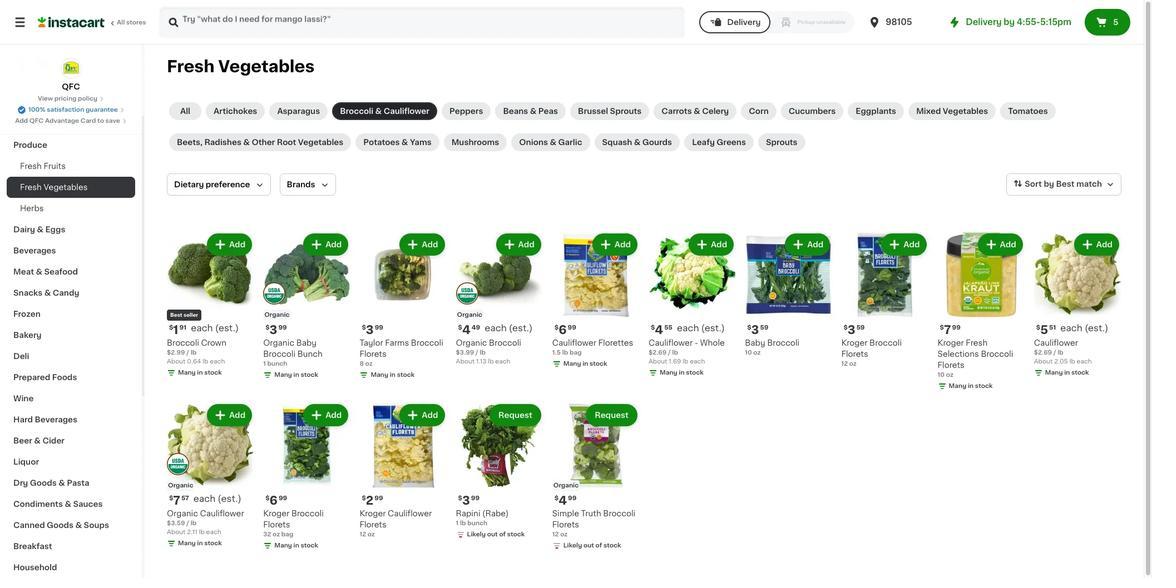 Task type: describe. For each thing, give the bounding box(es) containing it.
each (est.) for broccoli crown
[[191, 324, 239, 333]]

lb right 1.69
[[683, 359, 689, 365]]

canned goods & soups link
[[7, 515, 135, 536]]

baby inside organic baby broccoli bunch 1 bunch
[[296, 340, 317, 347]]

mushrooms
[[452, 139, 499, 146]]

broccoli inside kroger fresh selections broccoli florets 10 oz
[[981, 351, 1014, 359]]

broccoli inside kroger broccoli florets 12 oz
[[870, 340, 902, 347]]

many down cauliflower florettes 1.5 lb bag
[[564, 361, 581, 367]]

$ 7 99
[[940, 325, 961, 336]]

about inside cauliflower $2.69 / lb about 2.05 lb each
[[1034, 359, 1053, 365]]

12 for 3
[[842, 361, 848, 367]]

many in stock down kroger broccoli florets 32 oz bag
[[274, 543, 318, 550]]

deli
[[13, 353, 29, 361]]

request button for 3
[[491, 406, 540, 426]]

bag inside kroger broccoli florets 32 oz bag
[[281, 532, 294, 538]]

cauliflower inside kroger cauliflower florets 12 oz
[[388, 511, 432, 518]]

stock down organic cauliflower $3.59 / lb about 2.11 lb each
[[204, 541, 222, 547]]

2.11
[[187, 530, 197, 536]]

vegetables right mixed on the right of page
[[943, 107, 989, 115]]

100% satisfaction guarantee button
[[17, 104, 125, 115]]

6 for cauliflower florettes
[[559, 325, 567, 336]]

oz inside kroger fresh selections broccoli florets 10 oz
[[947, 372, 954, 379]]

condiments & sauces
[[13, 501, 103, 509]]

lb inside rapini (rabe) 1 lb bunch
[[460, 521, 466, 527]]

stock down simple truth broccoli florets 12 oz
[[604, 543, 621, 550]]

stock down cauliflower florettes 1.5 lb bag
[[590, 361, 608, 367]]

seafood
[[44, 268, 78, 276]]

each (est.) for cauliflower - whole
[[677, 324, 725, 333]]

3 for kroger broccoli florets
[[848, 325, 856, 336]]

99 for kroger broccoli florets
[[279, 496, 287, 502]]

dairy & eggs
[[13, 226, 65, 234]]

/ for broccoli
[[476, 350, 478, 356]]

lb right 2.11 in the left of the page
[[199, 530, 205, 536]]

organic cauliflower $3.59 / lb about 2.11 lb each
[[167, 511, 244, 536]]

carrots & celery link
[[654, 102, 737, 120]]

hard
[[13, 416, 33, 424]]

/ for cauliflower
[[187, 521, 189, 527]]

fresh vegetables inside "link"
[[20, 184, 88, 191]]

$ 3 59 for kroger
[[844, 325, 865, 336]]

herbs link
[[7, 198, 135, 219]]

& for meat & seafood
[[36, 268, 42, 276]]

about inside "cauliflower - whole $2.69 / lb about 1.69 lb each"
[[649, 359, 668, 365]]

0 vertical spatial 1
[[173, 325, 178, 336]]

truth
[[581, 511, 601, 518]]

each inside organic cauliflower $3.59 / lb about 2.11 lb each
[[206, 530, 221, 536]]

59 for kroger
[[857, 325, 865, 331]]

prepared foods link
[[7, 367, 135, 388]]

qfc link
[[60, 58, 82, 92]]

fresh fruits
[[20, 163, 66, 170]]

2
[[366, 496, 374, 507]]

product group containing 2
[[360, 402, 447, 540]]

again
[[56, 37, 78, 45]]

likely for 4
[[564, 543, 582, 550]]

in down kroger fresh selections broccoli florets 10 oz
[[968, 384, 974, 390]]

fresh inside "link"
[[20, 184, 42, 191]]

many down selections
[[949, 384, 967, 390]]

each (est.) for organic broccoli
[[485, 324, 533, 333]]

baby broccoli 10 oz
[[745, 340, 800, 356]]

& for beans & peas
[[530, 107, 537, 115]]

many in stock down cauliflower florettes 1.5 lb bag
[[564, 361, 608, 367]]

breakfast
[[13, 543, 52, 551]]

goods for canned
[[47, 522, 74, 530]]

$3.99
[[456, 350, 474, 356]]

it
[[49, 37, 54, 45]]

eggs
[[45, 226, 65, 234]]

buy it again link
[[7, 30, 135, 52]]

99 for kroger cauliflower florets
[[375, 496, 383, 502]]

broccoli inside kroger broccoli florets 32 oz bag
[[292, 511, 324, 518]]

broccoli inside taylor farms broccoli florets 8 oz
[[411, 340, 443, 347]]

candy
[[53, 289, 79, 297]]

likely out of stock for 4
[[564, 543, 621, 550]]

view pricing policy link
[[38, 95, 104, 104]]

likely for 3
[[467, 532, 486, 538]]

$4.49 each (estimated) element
[[456, 323, 544, 338]]

lb up 0.64
[[191, 350, 197, 356]]

& left other
[[243, 139, 250, 146]]

& left soups
[[75, 522, 82, 530]]

stock down taylor farms broccoli florets 8 oz
[[397, 372, 415, 379]]

view
[[38, 96, 53, 102]]

many in stock down organic baby broccoli bunch 1 bunch
[[274, 372, 318, 379]]

stock down the bunch
[[301, 372, 318, 379]]

delivery for delivery by 4:55-5:15pm
[[966, 18, 1002, 26]]

root
[[277, 139, 296, 146]]

about for crown
[[167, 359, 186, 365]]

baby inside baby broccoli 10 oz
[[745, 340, 766, 347]]

stock down "cauliflower - whole $2.69 / lb about 1.69 lb each" at the bottom of page
[[686, 370, 704, 376]]

fresh fruits link
[[7, 156, 135, 177]]

leafy
[[692, 139, 715, 146]]

98105
[[886, 18, 913, 26]]

49
[[472, 325, 480, 331]]

& left pasta
[[59, 480, 65, 488]]

in down cauliflower florettes 1.5 lb bag
[[583, 361, 588, 367]]

99 for organic baby broccoli bunch
[[279, 325, 287, 331]]

(est.) for organic cauliflower
[[218, 495, 241, 504]]

$ inside $ 2 99
[[362, 496, 366, 502]]

guarantee
[[86, 107, 118, 113]]

item badge image for organic baby broccoli bunch
[[263, 283, 286, 305]]

best match
[[1057, 180, 1102, 188]]

0 vertical spatial beverages
[[13, 247, 56, 255]]

$ inside the $ 4 99
[[555, 496, 559, 502]]

fresh vegetables link
[[7, 177, 135, 198]]

carrots
[[662, 107, 692, 115]]

product group containing 1
[[167, 232, 254, 380]]

6 for kroger broccoli florets
[[270, 496, 278, 507]]

add inside add qfc advantage card to save link
[[15, 118, 28, 124]]

thanksgiving
[[13, 120, 67, 128]]

bunch inside organic baby broccoli bunch 1 bunch
[[267, 361, 287, 367]]

$2.69 inside cauliflower $2.69 / lb about 2.05 lb each
[[1034, 350, 1052, 356]]

fresh inside kroger fresh selections broccoli florets 10 oz
[[966, 340, 988, 347]]

$1.91 each (estimated) element
[[167, 323, 254, 338]]

meat & seafood
[[13, 268, 78, 276]]

51
[[1050, 325, 1056, 331]]

mushrooms link
[[444, 134, 507, 151]]

many in stock down taylor farms broccoli florets 8 oz
[[371, 372, 415, 379]]

soups
[[84, 522, 109, 530]]

sauces
[[73, 501, 103, 509]]

$ up kroger broccoli florets 12 oz
[[844, 325, 848, 331]]

many down 1.69
[[660, 370, 678, 376]]

10 inside kroger fresh selections broccoli florets 10 oz
[[938, 372, 945, 379]]

tomatoes
[[1009, 107, 1048, 115]]

1 inside organic baby broccoli bunch 1 bunch
[[263, 361, 266, 367]]

1 horizontal spatial 4
[[559, 496, 567, 507]]

$ up 32 at the left bottom
[[266, 496, 270, 502]]

(rabe)
[[483, 511, 509, 518]]

bunch inside rapini (rabe) 1 lb bunch
[[468, 521, 488, 527]]

fresh down produce
[[20, 163, 42, 170]]

beer & cider
[[13, 437, 65, 445]]

$ up taylor
[[362, 325, 366, 331]]

cauliflower $2.69 / lb about 2.05 lb each
[[1034, 340, 1092, 365]]

of for 4
[[596, 543, 602, 550]]

brussel
[[578, 107, 608, 115]]

seller
[[184, 313, 198, 318]]

taylor
[[360, 340, 383, 347]]

4 for organic broccoli
[[462, 325, 471, 336]]

each inside the organic broccoli $3.99 / lb about 1.13 lb each
[[495, 359, 511, 365]]

beer
[[13, 437, 32, 445]]

item badge image
[[456, 283, 478, 305]]

household
[[13, 564, 57, 572]]

in down taylor farms broccoli florets 8 oz
[[390, 372, 396, 379]]

91
[[180, 325, 187, 331]]

of for 3
[[499, 532, 506, 538]]

lb up 2.11 in the left of the page
[[191, 521, 197, 527]]

99 for cauliflower florettes
[[568, 325, 576, 331]]

8
[[360, 361, 364, 367]]

32
[[263, 532, 271, 538]]

3 for taylor farms broccoli florets
[[366, 325, 374, 336]]

qfc logo image
[[60, 58, 82, 79]]

many down 0.64
[[178, 370, 196, 376]]

garlic
[[558, 139, 582, 146]]

bakery link
[[7, 325, 135, 346]]

$ 3 99 for organic
[[266, 325, 287, 336]]

each inside cauliflower $2.69 / lb about 2.05 lb each
[[1077, 359, 1092, 365]]

many in stock down 2.05
[[1046, 370, 1089, 376]]

florets inside simple truth broccoli florets 12 oz
[[553, 522, 579, 529]]

florets inside taylor farms broccoli florets 8 oz
[[360, 351, 387, 359]]

hard beverages link
[[7, 410, 135, 431]]

vegetables right root
[[298, 139, 344, 146]]

oz inside kroger cauliflower florets 12 oz
[[368, 532, 375, 538]]

squash
[[602, 139, 632, 146]]

many down organic baby broccoli bunch 1 bunch
[[274, 372, 292, 379]]

$ up organic baby broccoli bunch 1 bunch
[[266, 325, 270, 331]]

$ 4 49
[[458, 325, 480, 336]]

about for broccoli
[[456, 359, 475, 365]]

dietary
[[174, 181, 204, 189]]

beans
[[503, 107, 528, 115]]

12 inside simple truth broccoli florets 12 oz
[[553, 532, 559, 538]]

fresh up all link
[[167, 58, 215, 75]]

$ up baby broccoli 10 oz
[[748, 325, 752, 331]]

qfc inside "link"
[[62, 83, 80, 91]]

all for all stores
[[117, 19, 125, 26]]

taylor farms broccoli florets 8 oz
[[360, 340, 443, 367]]

$ up rapini
[[458, 496, 462, 502]]

stock down "broccoli crown $2.99 / lb about 0.64 lb each"
[[204, 370, 222, 376]]

best for best seller
[[170, 313, 182, 318]]

household link
[[7, 558, 135, 579]]

cauliflower inside cauliflower $2.69 / lb about 2.05 lb each
[[1034, 340, 1079, 347]]

$2.99
[[167, 350, 185, 356]]

each inside $5.51 each (estimated) element
[[1061, 324, 1083, 333]]

florets inside kroger fresh selections broccoli florets 10 oz
[[938, 362, 965, 370]]

many down 2.11 in the left of the page
[[178, 541, 196, 547]]

lb right 2.05
[[1070, 359, 1076, 365]]

$ 2 99
[[362, 496, 383, 507]]

$ inside $ 5 51
[[1037, 325, 1041, 331]]

kroger for kroger fresh selections broccoli florets 10 oz
[[938, 340, 964, 347]]

99 for simple truth broccoli florets
[[568, 496, 577, 502]]

florets inside kroger cauliflower florets 12 oz
[[360, 522, 387, 529]]

many in stock down 2.11 in the left of the page
[[178, 541, 222, 547]]

$ inside $ 1 91
[[169, 325, 173, 331]]

& for onions & garlic
[[550, 139, 557, 146]]

foods
[[52, 374, 77, 382]]

$ up the 1.5
[[555, 325, 559, 331]]

broccoli & cauliflower link
[[332, 102, 437, 120]]

in down 2.11 in the left of the page
[[197, 541, 203, 547]]

& for snacks & candy
[[44, 289, 51, 297]]

in down organic baby broccoli bunch 1 bunch
[[294, 372, 299, 379]]

& for condiments & sauces
[[65, 501, 71, 509]]

out for 3
[[487, 532, 498, 538]]

florets inside kroger broccoli florets 32 oz bag
[[263, 522, 290, 529]]

lists link
[[7, 52, 135, 75]]

brands button
[[280, 174, 336, 196]]

stock down the (rabe)
[[507, 532, 525, 538]]

peppers
[[450, 107, 483, 115]]

3 for rapini (rabe)
[[462, 496, 470, 507]]

recipes
[[13, 99, 46, 107]]

$2.69 inside "cauliflower - whole $2.69 / lb about 1.69 lb each"
[[649, 350, 667, 356]]

many in stock down 0.64
[[178, 370, 222, 376]]

$3.59
[[167, 521, 185, 527]]

100% satisfaction guarantee
[[28, 107, 118, 113]]

dairy
[[13, 226, 35, 234]]

0.64
[[187, 359, 201, 365]]

gourds
[[643, 139, 672, 146]]

10 inside baby broccoli 10 oz
[[745, 350, 752, 356]]



Task type: locate. For each thing, give the bounding box(es) containing it.
each inside "$4.49 each (estimated)" element
[[485, 324, 507, 333]]

1 $ 3 59 from the left
[[748, 325, 769, 336]]

3 for organic baby broccoli bunch
[[270, 325, 277, 336]]

qfc down 100%
[[29, 118, 44, 124]]

(est.) for cauliflower - whole
[[702, 324, 725, 333]]

each right 2.11 in the left of the page
[[206, 530, 221, 536]]

cauliflower florettes 1.5 lb bag
[[553, 340, 634, 356]]

0 vertical spatial 10
[[745, 350, 752, 356]]

& left yams
[[402, 139, 408, 146]]

1 vertical spatial of
[[596, 543, 602, 550]]

1 vertical spatial best
[[170, 313, 182, 318]]

1 vertical spatial by
[[1044, 180, 1055, 188]]

0 horizontal spatial $ 6 99
[[266, 496, 287, 507]]

eggplants
[[856, 107, 897, 115]]

sort
[[1025, 180, 1042, 188]]

5 inside 'button'
[[1114, 18, 1119, 26]]

1.13
[[476, 359, 487, 365]]

2 vertical spatial 1
[[456, 521, 459, 527]]

stores
[[126, 19, 146, 26]]

lb up 1.13
[[480, 350, 486, 356]]

product group containing 5
[[1034, 232, 1122, 380]]

all link
[[169, 102, 201, 120]]

each right 51
[[1061, 324, 1083, 333]]

0 horizontal spatial out
[[487, 532, 498, 538]]

0 horizontal spatial likely out of stock
[[467, 532, 525, 538]]

59 up kroger broccoli florets 12 oz
[[857, 325, 865, 331]]

$ inside $ 7 99
[[940, 325, 944, 331]]

1 horizontal spatial $ 3 99
[[362, 325, 383, 336]]

& left "peas"
[[530, 107, 537, 115]]

$2.69 down $ 5 51
[[1034, 350, 1052, 356]]

/ up 1.69
[[668, 350, 671, 356]]

0 horizontal spatial delivery
[[728, 18, 761, 26]]

kroger broccoli florets 32 oz bag
[[263, 511, 324, 538]]

0 vertical spatial goods
[[30, 480, 57, 488]]

3 up taylor
[[366, 325, 374, 336]]

0 vertical spatial item badge image
[[263, 283, 286, 305]]

59 for baby
[[760, 325, 769, 331]]

oz inside kroger broccoli florets 32 oz bag
[[273, 532, 280, 538]]

4 for cauliflower - whole
[[655, 325, 664, 336]]

0 horizontal spatial fresh vegetables
[[20, 184, 88, 191]]

kroger inside kroger broccoli florets 32 oz bag
[[263, 511, 290, 518]]

$ inside $ 7 57
[[169, 496, 173, 502]]

by for delivery
[[1004, 18, 1015, 26]]

0 vertical spatial 7
[[944, 325, 951, 336]]

& left "gourds" at the top right of the page
[[634, 139, 641, 146]]

0 horizontal spatial 7
[[173, 496, 180, 507]]

best
[[1057, 180, 1075, 188], [170, 313, 182, 318]]

each (est.) inside $4.55 each (estimated) element
[[677, 324, 725, 333]]

&
[[375, 107, 382, 115], [530, 107, 537, 115], [694, 107, 701, 115], [243, 139, 250, 146], [402, 139, 408, 146], [550, 139, 557, 146], [634, 139, 641, 146], [37, 226, 43, 234], [36, 268, 42, 276], [44, 289, 51, 297], [34, 437, 41, 445], [59, 480, 65, 488], [65, 501, 71, 509], [75, 522, 82, 530]]

2 $2.69 from the left
[[1034, 350, 1052, 356]]

& for broccoli & cauliflower
[[375, 107, 382, 115]]

add
[[15, 118, 28, 124], [229, 241, 246, 249], [326, 241, 342, 249], [422, 241, 438, 249], [518, 241, 535, 249], [615, 241, 631, 249], [711, 241, 727, 249], [808, 241, 824, 249], [904, 241, 920, 249], [1000, 241, 1017, 249], [1097, 241, 1113, 249], [229, 412, 246, 420], [326, 412, 342, 420], [422, 412, 438, 420]]

& for carrots & celery
[[694, 107, 701, 115]]

1 vertical spatial 7
[[173, 496, 180, 507]]

leafy greens
[[692, 139, 746, 146]]

1 vertical spatial 6
[[270, 496, 278, 507]]

$2.69 down $ 4 55 at the right bottom of page
[[649, 350, 667, 356]]

all stores
[[117, 19, 146, 26]]

99 for kroger fresh selections broccoli florets
[[953, 325, 961, 331]]

each inside "cauliflower - whole $2.69 / lb about 1.69 lb each"
[[690, 359, 705, 365]]

1 $2.69 from the left
[[649, 350, 667, 356]]

kroger inside kroger cauliflower florets 12 oz
[[360, 511, 386, 518]]

7 for $ 7 57
[[173, 496, 180, 507]]

out for 4
[[584, 543, 594, 550]]

canned goods & soups
[[13, 522, 109, 530]]

florettes
[[599, 340, 634, 347]]

(est.) inside $4.55 each (estimated) element
[[702, 324, 725, 333]]

/ up 1.13
[[476, 350, 478, 356]]

/ up 2.11 in the left of the page
[[187, 521, 189, 527]]

all up beets,
[[180, 107, 190, 115]]

12 inside kroger cauliflower florets 12 oz
[[360, 532, 366, 538]]

0 horizontal spatial 6
[[270, 496, 278, 507]]

snacks & candy
[[13, 289, 79, 297]]

oz inside taylor farms broccoli florets 8 oz
[[365, 361, 373, 367]]

many in stock
[[564, 361, 608, 367], [178, 370, 222, 376], [660, 370, 704, 376], [1046, 370, 1089, 376], [274, 372, 318, 379], [371, 372, 415, 379], [949, 384, 993, 390], [178, 541, 222, 547], [274, 543, 318, 550]]

0 vertical spatial out
[[487, 532, 498, 538]]

kroger fresh selections broccoli florets 10 oz
[[938, 340, 1014, 379]]

each inside $4.55 each (estimated) element
[[677, 324, 699, 333]]

1 horizontal spatial bunch
[[468, 521, 488, 527]]

$ 6 99 up the 1.5
[[555, 325, 576, 336]]

to
[[97, 118, 104, 124]]

0 vertical spatial by
[[1004, 18, 1015, 26]]

1 vertical spatial beverages
[[35, 416, 77, 424]]

$ 3 99 for taylor
[[362, 325, 383, 336]]

1 horizontal spatial request
[[595, 412, 629, 420]]

by for sort
[[1044, 180, 1055, 188]]

1 horizontal spatial 5
[[1114, 18, 1119, 26]]

dietary preference button
[[167, 174, 271, 196]]

1 horizontal spatial all
[[180, 107, 190, 115]]

0 vertical spatial $ 6 99
[[555, 325, 576, 336]]

99 up kroger broccoli florets 32 oz bag
[[279, 496, 287, 502]]

$ 3 59 for baby
[[748, 325, 769, 336]]

$ up selections
[[940, 325, 944, 331]]

in down 1.69
[[679, 370, 685, 376]]

2 horizontal spatial 12
[[842, 361, 848, 367]]

each inside "broccoli crown $2.99 / lb about 0.64 lb each"
[[210, 359, 225, 365]]

likely out of stock for 3
[[467, 532, 525, 538]]

meat & seafood link
[[7, 262, 135, 283]]

preference
[[206, 181, 250, 189]]

all inside all link
[[180, 107, 190, 115]]

$5.51 each (estimated) element
[[1034, 323, 1122, 338]]

many down 2.05
[[1046, 370, 1063, 376]]

kroger for kroger broccoli florets 32 oz bag
[[263, 511, 290, 518]]

1 horizontal spatial by
[[1044, 180, 1055, 188]]

organic broccoli $3.99 / lb about 1.13 lb each
[[456, 340, 521, 365]]

& for beer & cider
[[34, 437, 41, 445]]

0 horizontal spatial 5
[[1041, 325, 1049, 336]]

1 horizontal spatial qfc
[[62, 83, 80, 91]]

product group
[[167, 232, 254, 380], [263, 232, 351, 382], [360, 232, 447, 382], [456, 232, 544, 367], [553, 232, 640, 371], [649, 232, 736, 380], [745, 232, 833, 358], [842, 232, 929, 369], [938, 232, 1026, 394], [1034, 232, 1122, 380], [167, 402, 254, 551], [263, 402, 351, 553], [360, 402, 447, 540], [456, 402, 544, 542], [553, 402, 640, 553]]

best up "91"
[[170, 313, 182, 318]]

best for best match
[[1057, 180, 1075, 188]]

vegetables up artichokes link
[[218, 58, 315, 75]]

(est.) inside $7.57 each (estimated) element
[[218, 495, 241, 504]]

1 request button from the left
[[491, 406, 540, 426]]

each (est.) inside $7.57 each (estimated) element
[[194, 495, 241, 504]]

each (est.) inside $1.91 each (estimated) element
[[191, 324, 239, 333]]

99 up rapini
[[471, 496, 480, 502]]

$ 3 99
[[266, 325, 287, 336], [362, 325, 383, 336], [458, 496, 480, 507]]

-
[[695, 340, 698, 347]]

cauliflower inside organic cauliflower $3.59 / lb about 2.11 lb each
[[200, 511, 244, 518]]

organic inside the organic broccoli $3.99 / lb about 1.13 lb each
[[456, 340, 487, 347]]

2 horizontal spatial 4
[[655, 325, 664, 336]]

99 up selections
[[953, 325, 961, 331]]

lb up 1.69
[[672, 350, 678, 356]]

cauliflower
[[384, 107, 430, 115], [649, 340, 693, 347], [553, 340, 597, 347], [1034, 340, 1079, 347], [200, 511, 244, 518], [388, 511, 432, 518]]

kroger for kroger cauliflower florets 12 oz
[[360, 511, 386, 518]]

(est.) for broccoli crown
[[215, 324, 239, 333]]

/ inside cauliflower $2.69 / lb about 2.05 lb each
[[1054, 350, 1057, 356]]

item badge image
[[263, 283, 286, 305], [167, 454, 189, 476]]

4:55-
[[1017, 18, 1041, 26]]

brussel sprouts
[[578, 107, 642, 115]]

deli link
[[7, 346, 135, 367]]

all inside all stores link
[[117, 19, 125, 26]]

1 horizontal spatial of
[[596, 543, 602, 550]]

3 up organic baby broccoli bunch 1 bunch
[[270, 325, 277, 336]]

(est.) for cauliflower
[[1085, 324, 1109, 333]]

1 horizontal spatial 10
[[938, 372, 945, 379]]

eggplants link
[[848, 102, 904, 120]]

$7.57 each (estimated) element
[[167, 494, 254, 509]]

$ up the simple in the bottom of the page
[[555, 496, 559, 502]]

item badge image for organic cauliflower
[[167, 454, 189, 476]]

likely
[[467, 532, 486, 538], [564, 543, 582, 550]]

$ 3 99 for rapini
[[458, 496, 480, 507]]

0 vertical spatial likely
[[467, 532, 486, 538]]

lb up 2.05
[[1058, 350, 1064, 356]]

each inside $1.91 each (estimated) element
[[191, 324, 213, 333]]

lb right 0.64
[[203, 359, 208, 365]]

1 baby from the left
[[296, 340, 317, 347]]

0 horizontal spatial 1
[[173, 325, 178, 336]]

(est.) inside "$4.49 each (estimated)" element
[[509, 324, 533, 333]]

request button for 4
[[587, 406, 637, 426]]

1 inside rapini (rabe) 1 lb bunch
[[456, 521, 459, 527]]

florets inside kroger broccoli florets 12 oz
[[842, 351, 869, 359]]

1 horizontal spatial item badge image
[[263, 283, 286, 305]]

lb down rapini
[[460, 521, 466, 527]]

12
[[842, 361, 848, 367], [360, 532, 366, 538], [553, 532, 559, 538]]

beans & peas
[[503, 107, 558, 115]]

1 horizontal spatial best
[[1057, 180, 1075, 188]]

add qfc advantage card to save
[[15, 118, 120, 124]]

rapini (rabe) 1 lb bunch
[[456, 511, 509, 527]]

each (est.) for cauliflower
[[1061, 324, 1109, 333]]

1 vertical spatial 1
[[263, 361, 266, 367]]

0 horizontal spatial $ 3 99
[[266, 325, 287, 336]]

out down simple truth broccoli florets 12 oz
[[584, 543, 594, 550]]

2 horizontal spatial $ 3 99
[[458, 496, 480, 507]]

/ for crown
[[187, 350, 189, 356]]

each right 2.05
[[1077, 359, 1092, 365]]

1 horizontal spatial likely out of stock
[[564, 543, 621, 550]]

each (est.) inside $5.51 each (estimated) element
[[1061, 324, 1109, 333]]

0 horizontal spatial 12
[[360, 532, 366, 538]]

about down $3.59
[[167, 530, 186, 536]]

about for cauliflower
[[167, 530, 186, 536]]

dry goods & pasta
[[13, 480, 89, 488]]

& right meat
[[36, 268, 42, 276]]

of down simple truth broccoli florets 12 oz
[[596, 543, 602, 550]]

12 for 2
[[360, 532, 366, 538]]

each (est.) up organic cauliflower $3.59 / lb about 2.11 lb each
[[194, 495, 241, 504]]

Search field
[[160, 8, 684, 37]]

request for 4
[[595, 412, 629, 420]]

1 vertical spatial 5
[[1041, 325, 1049, 336]]

in down kroger broccoli florets 32 oz bag
[[294, 543, 299, 550]]

0 horizontal spatial likely
[[467, 532, 486, 538]]

0 vertical spatial qfc
[[62, 83, 80, 91]]

each down seller
[[191, 324, 213, 333]]

stock down kroger broccoli florets 32 oz bag
[[301, 543, 318, 550]]

each down crown
[[210, 359, 225, 365]]

in down 0.64
[[197, 370, 203, 376]]

1 horizontal spatial likely
[[564, 543, 582, 550]]

& inside "link"
[[550, 139, 557, 146]]

0 horizontal spatial qfc
[[29, 118, 44, 124]]

None search field
[[159, 7, 685, 38]]

dry goods & pasta link
[[7, 473, 135, 494]]

0 horizontal spatial 10
[[745, 350, 752, 356]]

0 horizontal spatial of
[[499, 532, 506, 538]]

$ 5 51
[[1037, 325, 1056, 336]]

0 vertical spatial fresh vegetables
[[167, 58, 315, 75]]

(est.) inside $5.51 each (estimated) element
[[1085, 324, 1109, 333]]

& for dairy & eggs
[[37, 226, 43, 234]]

0 horizontal spatial best
[[170, 313, 182, 318]]

0 horizontal spatial $2.69
[[649, 350, 667, 356]]

1 horizontal spatial fresh vegetables
[[167, 58, 315, 75]]

$ 4 99
[[555, 496, 577, 507]]

squash & gourds link
[[595, 134, 680, 151]]

lb inside cauliflower florettes 1.5 lb bag
[[562, 350, 568, 356]]

(est.) inside $1.91 each (estimated) element
[[215, 324, 239, 333]]

(est.) up organic cauliflower $3.59 / lb about 2.11 lb each
[[218, 495, 241, 504]]

broccoli inside organic baby broccoli bunch 1 bunch
[[263, 351, 296, 359]]

broccoli inside the organic broccoli $3.99 / lb about 1.13 lb each
[[489, 340, 521, 347]]

1 horizontal spatial $ 3 59
[[844, 325, 865, 336]]

0 horizontal spatial bunch
[[267, 361, 287, 367]]

oz inside baby broccoli 10 oz
[[754, 350, 761, 356]]

about down $3.99
[[456, 359, 475, 365]]

organic baby broccoli bunch 1 bunch
[[263, 340, 323, 367]]

3 up baby broccoli 10 oz
[[752, 325, 759, 336]]

0 vertical spatial 6
[[559, 325, 567, 336]]

instacart logo image
[[38, 16, 105, 29]]

(est.) up cauliflower $2.69 / lb about 2.05 lb each
[[1085, 324, 1109, 333]]

yams
[[410, 139, 432, 146]]

2 horizontal spatial 1
[[456, 521, 459, 527]]

lb right 1.13
[[488, 359, 494, 365]]

0 horizontal spatial request button
[[491, 406, 540, 426]]

$ left "91"
[[169, 325, 173, 331]]

0 vertical spatial bunch
[[267, 361, 287, 367]]

fresh vegetables up artichokes link
[[167, 58, 315, 75]]

kroger for kroger broccoli florets 12 oz
[[842, 340, 868, 347]]

6 up the 1.5
[[559, 325, 567, 336]]

& for potatoes & yams
[[402, 139, 408, 146]]

5 inside product group
[[1041, 325, 1049, 336]]

1 horizontal spatial sprouts
[[766, 139, 798, 146]]

celery
[[702, 107, 729, 115]]

1 horizontal spatial bag
[[570, 350, 582, 356]]

& left the celery
[[694, 107, 701, 115]]

cauliflower inside cauliflower florettes 1.5 lb bag
[[553, 340, 597, 347]]

sprouts up squash
[[610, 107, 642, 115]]

stock down kroger fresh selections broccoli florets 10 oz
[[976, 384, 993, 390]]

1 horizontal spatial 6
[[559, 325, 567, 336]]

rapini
[[456, 511, 481, 518]]

1 horizontal spatial request button
[[587, 406, 637, 426]]

99 for taylor farms broccoli florets
[[375, 325, 383, 331]]

0 vertical spatial of
[[499, 532, 506, 538]]

1 horizontal spatial $ 6 99
[[555, 325, 576, 336]]

beets,
[[177, 139, 203, 146]]

10
[[745, 350, 752, 356], [938, 372, 945, 379]]

delivery inside button
[[728, 18, 761, 26]]

stock down cauliflower $2.69 / lb about 2.05 lb each
[[1072, 370, 1089, 376]]

baby up the bunch
[[296, 340, 317, 347]]

organic inside organic cauliflower $3.59 / lb about 2.11 lb each
[[167, 511, 198, 518]]

0 horizontal spatial item badge image
[[167, 454, 189, 476]]

many down kroger broccoli florets 32 oz bag
[[274, 543, 292, 550]]

dry
[[13, 480, 28, 488]]

each (est.) up the organic broccoli $3.99 / lb about 1.13 lb each
[[485, 324, 533, 333]]

0 vertical spatial bag
[[570, 350, 582, 356]]

2 59 from the left
[[857, 325, 865, 331]]

1 vertical spatial likely
[[564, 543, 582, 550]]

$ inside $ 4 55
[[651, 325, 655, 331]]

7 for $ 7 99
[[944, 325, 951, 336]]

$ inside $ 4 49
[[458, 325, 462, 331]]

0 horizontal spatial 4
[[462, 325, 471, 336]]

goods for dry
[[30, 480, 57, 488]]

1 vertical spatial likely out of stock
[[564, 543, 621, 550]]

0 horizontal spatial sprouts
[[610, 107, 642, 115]]

0 horizontal spatial request
[[499, 412, 532, 420]]

service type group
[[700, 11, 855, 33]]

onions & garlic link
[[512, 134, 590, 151]]

by inside field
[[1044, 180, 1055, 188]]

pricing
[[54, 96, 76, 102]]

$ 6 99 up kroger broccoli florets 32 oz bag
[[266, 496, 287, 507]]

$ left 57
[[169, 496, 173, 502]]

/ inside organic cauliflower $3.59 / lb about 2.11 lb each
[[187, 521, 189, 527]]

in down 2.05
[[1065, 370, 1070, 376]]

beets, radishes & other root vegetables link
[[169, 134, 351, 151]]

goods up condiments
[[30, 480, 57, 488]]

prepared
[[13, 374, 50, 382]]

$ left 51
[[1037, 325, 1041, 331]]

& left the candy
[[44, 289, 51, 297]]

1 horizontal spatial delivery
[[966, 18, 1002, 26]]

1 horizontal spatial 1
[[263, 361, 266, 367]]

/ inside "broccoli crown $2.99 / lb about 0.64 lb each"
[[187, 350, 189, 356]]

pasta
[[67, 480, 89, 488]]

policy
[[78, 96, 97, 102]]

1 vertical spatial all
[[180, 107, 190, 115]]

4 left 49
[[462, 325, 471, 336]]

about inside organic cauliflower $3.59 / lb about 2.11 lb each
[[167, 530, 186, 536]]

1 vertical spatial qfc
[[29, 118, 44, 124]]

1 request from the left
[[499, 412, 532, 420]]

of
[[499, 532, 506, 538], [596, 543, 602, 550]]

& up potatoes on the left top
[[375, 107, 382, 115]]

1 vertical spatial bunch
[[468, 521, 488, 527]]

1 vertical spatial goods
[[47, 522, 74, 530]]

all
[[117, 19, 125, 26], [180, 107, 190, 115]]

wine
[[13, 395, 34, 403]]

likely down simple truth broccoli florets 12 oz
[[564, 543, 582, 550]]

0 horizontal spatial by
[[1004, 18, 1015, 26]]

lb
[[191, 350, 197, 356], [672, 350, 678, 356], [480, 350, 486, 356], [562, 350, 568, 356], [1058, 350, 1064, 356], [203, 359, 208, 365], [683, 359, 689, 365], [488, 359, 494, 365], [1070, 359, 1076, 365], [191, 521, 197, 527], [460, 521, 466, 527], [199, 530, 205, 536]]

1 vertical spatial fresh vegetables
[[20, 184, 88, 191]]

2 baby from the left
[[745, 340, 766, 347]]

view pricing policy
[[38, 96, 97, 102]]

broccoli inside baby broccoli 10 oz
[[768, 340, 800, 347]]

0 horizontal spatial all
[[117, 19, 125, 26]]

3 for baby broccoli
[[752, 325, 759, 336]]

2 $ 3 59 from the left
[[844, 325, 865, 336]]

(est.) for organic broccoli
[[509, 324, 533, 333]]

12 inside kroger broccoli florets 12 oz
[[842, 361, 848, 367]]

59
[[760, 325, 769, 331], [857, 325, 865, 331]]

1 horizontal spatial $2.69
[[1034, 350, 1052, 356]]

$ 6 99 for kroger broccoli florets
[[266, 496, 287, 507]]

1 vertical spatial out
[[584, 543, 594, 550]]

goods
[[30, 480, 57, 488], [47, 522, 74, 530]]

1 vertical spatial 10
[[938, 372, 945, 379]]

1 horizontal spatial baby
[[745, 340, 766, 347]]

1 vertical spatial sprouts
[[766, 139, 798, 146]]

broccoli
[[340, 107, 374, 115], [167, 340, 199, 347], [411, 340, 443, 347], [489, 340, 521, 347], [768, 340, 800, 347], [870, 340, 902, 347], [263, 351, 296, 359], [981, 351, 1014, 359], [292, 511, 324, 518], [603, 511, 636, 518]]

each inside $7.57 each (estimated) element
[[194, 495, 216, 504]]

radishes
[[204, 139, 241, 146]]

organic
[[264, 312, 290, 318], [457, 312, 483, 318], [263, 340, 294, 347], [456, 340, 487, 347], [168, 483, 193, 489], [554, 483, 579, 489], [167, 511, 198, 518]]

delivery for delivery
[[728, 18, 761, 26]]

by left 4:55-
[[1004, 18, 1015, 26]]

about
[[167, 359, 186, 365], [649, 359, 668, 365], [456, 359, 475, 365], [1034, 359, 1053, 365], [167, 530, 186, 536]]

1 horizontal spatial 7
[[944, 325, 951, 336]]

farms
[[385, 340, 409, 347]]

all for all
[[180, 107, 190, 115]]

each (est.) up '-'
[[677, 324, 725, 333]]

broccoli crown $2.99 / lb about 0.64 lb each
[[167, 340, 226, 365]]

broccoli inside "broccoli crown $2.99 / lb about 0.64 lb each"
[[167, 340, 199, 347]]

5 button
[[1085, 9, 1131, 36]]

artichokes link
[[206, 102, 265, 120]]

7 up selections
[[944, 325, 951, 336]]

bag inside cauliflower florettes 1.5 lb bag
[[570, 350, 582, 356]]

oz inside kroger broccoli florets 12 oz
[[850, 361, 857, 367]]

broccoli inside simple truth broccoli florets 12 oz
[[603, 511, 636, 518]]

1 vertical spatial bag
[[281, 532, 294, 538]]

/ inside "cauliflower - whole $2.69 / lb about 1.69 lb each"
[[668, 350, 671, 356]]

0 horizontal spatial bag
[[281, 532, 294, 538]]

simple truth broccoli florets 12 oz
[[553, 511, 636, 538]]

1 vertical spatial $ 6 99
[[266, 496, 287, 507]]

99 for rapini (rabe)
[[471, 496, 480, 502]]

bag right the 1.5
[[570, 350, 582, 356]]

kroger inside kroger broccoli florets 12 oz
[[842, 340, 868, 347]]

sprouts
[[610, 107, 642, 115], [766, 139, 798, 146]]

99 up the simple in the bottom of the page
[[568, 496, 577, 502]]

99 inside $ 7 99
[[953, 325, 961, 331]]

many down taylor farms broccoli florets 8 oz
[[371, 372, 389, 379]]

$ 3 99 up taylor
[[362, 325, 383, 336]]

6 up kroger broccoli florets 32 oz bag
[[270, 496, 278, 507]]

0 vertical spatial best
[[1057, 180, 1075, 188]]

cauliflower inside "cauliflower - whole $2.69 / lb about 1.69 lb each"
[[649, 340, 693, 347]]

fresh up selections
[[966, 340, 988, 347]]

99 inside the $ 4 99
[[568, 496, 577, 502]]

leafy greens link
[[685, 134, 754, 151]]

many in stock down kroger fresh selections broccoli florets 10 oz
[[949, 384, 993, 390]]

1 59 from the left
[[760, 325, 769, 331]]

baby right whole
[[745, 340, 766, 347]]

hard beverages
[[13, 416, 77, 424]]

0 horizontal spatial 59
[[760, 325, 769, 331]]

oz inside simple truth broccoli florets 12 oz
[[561, 532, 568, 538]]

about left 1.69
[[649, 359, 668, 365]]

/ inside the organic broccoli $3.99 / lb about 1.13 lb each
[[476, 350, 478, 356]]

$ 7 57
[[169, 496, 189, 507]]

each (est.) up crown
[[191, 324, 239, 333]]

$ 6 99 for cauliflower florettes
[[555, 325, 576, 336]]

kroger inside kroger fresh selections broccoli florets 10 oz
[[938, 340, 964, 347]]

many
[[564, 361, 581, 367], [178, 370, 196, 376], [660, 370, 678, 376], [1046, 370, 1063, 376], [274, 372, 292, 379], [371, 372, 389, 379], [949, 384, 967, 390], [178, 541, 196, 547], [274, 543, 292, 550]]

0 vertical spatial likely out of stock
[[467, 532, 525, 538]]

add qfc advantage card to save link
[[15, 117, 127, 126]]

55
[[665, 325, 673, 331]]

1 horizontal spatial out
[[584, 543, 594, 550]]

2 request from the left
[[595, 412, 629, 420]]

request for 3
[[499, 412, 532, 420]]

peas
[[539, 107, 558, 115]]

about inside the organic broccoli $3.99 / lb about 1.13 lb each
[[456, 359, 475, 365]]

snacks & candy link
[[7, 283, 135, 304]]

bag
[[570, 350, 582, 356], [281, 532, 294, 538]]

0 vertical spatial sprouts
[[610, 107, 642, 115]]

each (est.) inside "$4.49 each (estimated)" element
[[485, 324, 533, 333]]

likely down rapini (rabe) 1 lb bunch
[[467, 532, 486, 538]]

99 inside $ 2 99
[[375, 496, 383, 502]]

many in stock down 1.69
[[660, 370, 704, 376]]

Best match Sort by field
[[1007, 174, 1122, 196]]

2 request button from the left
[[587, 406, 637, 426]]

each (est.) for organic cauliflower
[[194, 495, 241, 504]]

cider
[[43, 437, 65, 445]]

0 horizontal spatial $ 3 59
[[748, 325, 769, 336]]

organic inside organic baby broccoli bunch 1 bunch
[[263, 340, 294, 347]]

$4.55 each (estimated) element
[[649, 323, 736, 338]]

about inside "broccoli crown $2.99 / lb about 0.64 lb each"
[[167, 359, 186, 365]]

vegetables up herbs link
[[44, 184, 88, 191]]

0 vertical spatial 5
[[1114, 18, 1119, 26]]

fresh vegetables down fruits
[[20, 184, 88, 191]]

(est.) up the organic broccoli $3.99 / lb about 1.13 lb each
[[509, 324, 533, 333]]

beets, radishes & other root vegetables
[[177, 139, 344, 146]]

best inside field
[[1057, 180, 1075, 188]]

$ 1 91
[[169, 325, 187, 336]]

beverages link
[[7, 240, 135, 262]]

$ 6 99
[[555, 325, 576, 336], [266, 496, 287, 507]]

& for squash & gourds
[[634, 139, 641, 146]]

99 up taylor
[[375, 325, 383, 331]]



Task type: vqa. For each thing, say whether or not it's contained in the screenshot.


